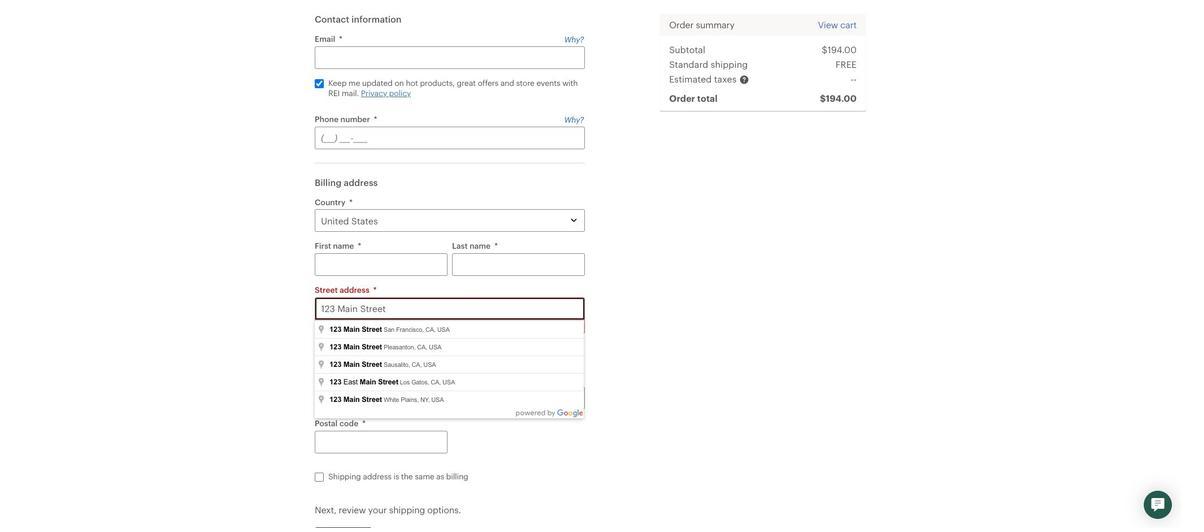 Task type: describe. For each thing, give the bounding box(es) containing it.
Last name text field
[[452, 253, 585, 276]]

Phone number telephone field
[[315, 126, 585, 149]]

1 marker image from the top
[[317, 325, 326, 336]]

contact information: email address element
[[315, 34, 585, 105]]

live chat image
[[1152, 498, 1165, 512]]

First name text field
[[315, 253, 448, 276]]

Postal code text field
[[315, 431, 448, 453]]

2 marker image from the top
[[317, 377, 326, 388]]



Task type: locate. For each thing, give the bounding box(es) containing it.
Street address text field
[[315, 297, 585, 320]]

City text field
[[315, 386, 448, 409]]

1 marker image from the top
[[317, 342, 326, 353]]

marker image
[[317, 342, 326, 353], [317, 360, 326, 371]]

2 vertical spatial marker image
[[317, 395, 326, 406]]

3 marker image from the top
[[317, 395, 326, 406]]

0 vertical spatial marker image
[[317, 325, 326, 336]]

marker image
[[317, 325, 326, 336], [317, 377, 326, 388], [317, 395, 326, 406]]

None checkbox
[[315, 472, 324, 481]]

None checkbox
[[315, 79, 324, 88]]

none checkbox inside "contact information: email address" element
[[315, 79, 324, 88]]

2 marker image from the top
[[317, 360, 326, 371]]

Email email field
[[315, 46, 585, 69]]

1 vertical spatial marker image
[[317, 360, 326, 371]]

1 vertical spatial marker image
[[317, 377, 326, 388]]

order total element
[[802, 91, 857, 105]]

0 vertical spatial marker image
[[317, 342, 326, 353]]



Task type: vqa. For each thing, say whether or not it's contained in the screenshot.
3rd marker image from the bottom of the page
yes



